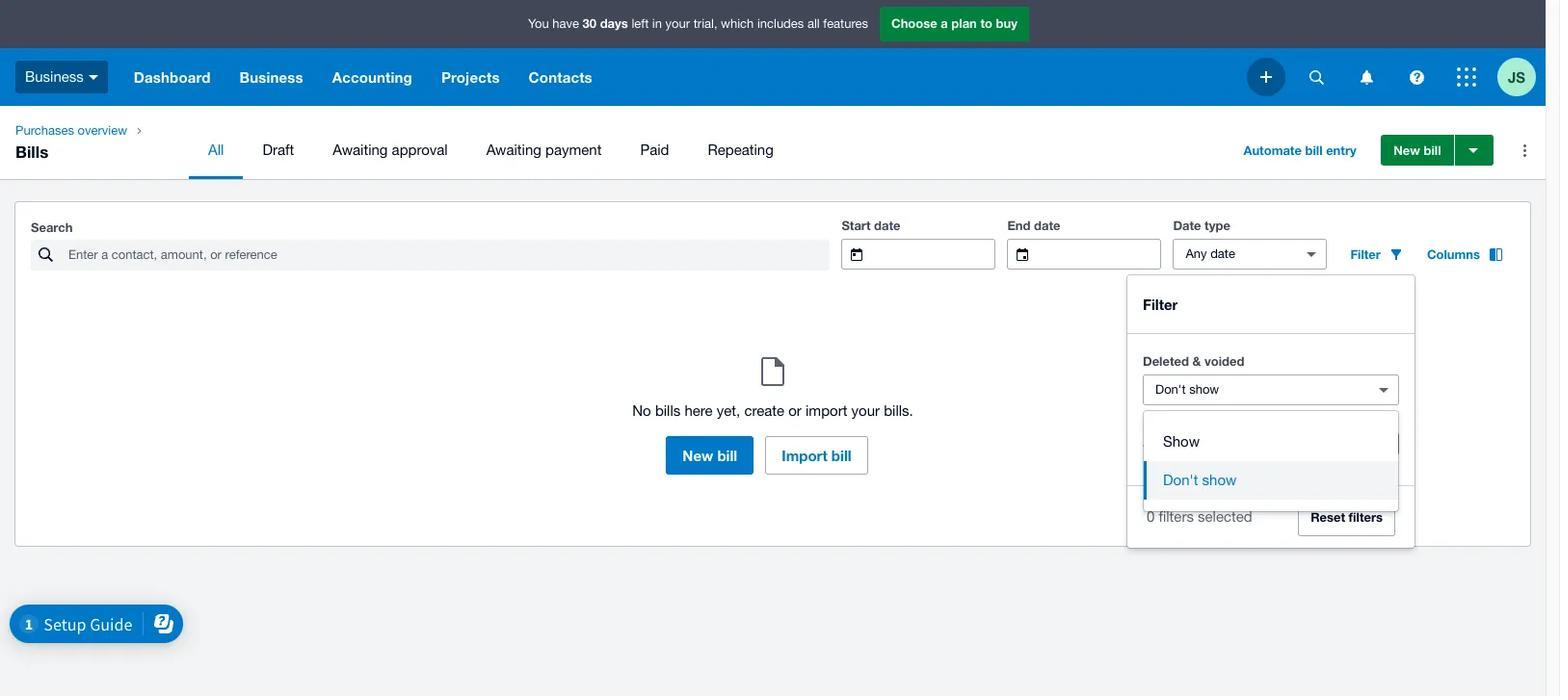 Task type: vqa. For each thing, say whether or not it's contained in the screenshot.
Automate bill entry
yes



Task type: locate. For each thing, give the bounding box(es) containing it.
1 vertical spatial bills
[[1240, 436, 1265, 452]]

0 vertical spatial bills
[[655, 403, 681, 419]]

new down here
[[683, 447, 713, 464]]

don't
[[1163, 472, 1198, 489]]

Date type field
[[1174, 240, 1291, 269]]

all
[[807, 17, 820, 31]]

list box
[[1144, 411, 1398, 512]]

navigation
[[119, 48, 1247, 106]]

svg image
[[1457, 67, 1476, 87], [1360, 70, 1373, 84], [1409, 70, 1424, 84]]

new bill button down here
[[666, 437, 754, 475]]

1 date from the left
[[874, 218, 901, 233]]

30
[[583, 16, 597, 31]]

no
[[632, 403, 651, 419]]

new bill right entry
[[1394, 143, 1441, 158]]

bills right 'no'
[[655, 403, 681, 419]]

new bill down here
[[683, 447, 737, 464]]

filters inside button
[[1349, 510, 1383, 525]]

show inside button
[[1163, 434, 1200, 450]]

here
[[685, 403, 713, 419]]

1 horizontal spatial filters
[[1349, 510, 1383, 525]]

filter left columns
[[1350, 247, 1381, 262]]

draft
[[263, 142, 294, 158]]

your right in
[[665, 17, 690, 31]]

automate bill entry
[[1244, 143, 1356, 158]]

1 horizontal spatial new bill
[[1394, 143, 1441, 158]]

have
[[552, 17, 579, 31]]

new
[[1394, 143, 1420, 158], [683, 447, 713, 464]]

group containing show
[[1144, 411, 1398, 512]]

start date
[[842, 218, 901, 233]]

you have 30 days left in your trial, which includes all features
[[528, 16, 868, 31]]

js
[[1508, 68, 1525, 85]]

bills.
[[884, 403, 913, 419]]

filter inside button
[[1350, 247, 1381, 262]]

show
[[1163, 434, 1200, 450], [1143, 436, 1179, 452]]

overdue
[[1183, 436, 1236, 452]]

filter button
[[1339, 239, 1415, 270]]

navigation containing dashboard
[[119, 48, 1247, 106]]

new bill button
[[1381, 135, 1454, 166], [666, 437, 754, 475]]

1 horizontal spatial bills
[[1240, 436, 1265, 452]]

accounting button
[[318, 48, 427, 106]]

1 horizontal spatial date
[[1034, 218, 1060, 233]]

0 vertical spatial filter
[[1350, 247, 1381, 262]]

all link
[[189, 121, 243, 179]]

1 vertical spatial filter
[[1143, 296, 1178, 313]]

svg image up overview
[[89, 75, 98, 80]]

2 awaiting from the left
[[486, 142, 541, 158]]

filters right the reset
[[1349, 510, 1383, 525]]

awaiting approval link
[[313, 121, 467, 179]]

filter
[[1350, 247, 1381, 262], [1143, 296, 1178, 313]]

bill inside import bill button
[[831, 447, 851, 464]]

date right start on the right of page
[[874, 218, 901, 233]]

voided
[[1205, 354, 1244, 369]]

show for show overdue bills
[[1143, 436, 1179, 452]]

contacts
[[529, 68, 592, 86]]

new bill inside bills navigation
[[1394, 143, 1441, 158]]

bill left entry
[[1305, 143, 1323, 158]]

svg image up automate bill entry
[[1309, 70, 1323, 84]]

menu containing all
[[189, 121, 1217, 179]]

0 horizontal spatial awaiting
[[333, 142, 388, 158]]

left
[[632, 17, 649, 31]]

group
[[1144, 411, 1398, 512]]

choose
[[891, 16, 937, 31]]

0 horizontal spatial bills
[[655, 403, 681, 419]]

business up draft
[[239, 68, 303, 86]]

type
[[1205, 218, 1230, 233]]

bills
[[15, 142, 48, 162]]

0 vertical spatial your
[[665, 17, 690, 31]]

svg image
[[1309, 70, 1323, 84], [1260, 71, 1272, 83], [89, 75, 98, 80]]

paid
[[640, 142, 669, 158]]

show
[[1202, 472, 1237, 489]]

overflow menu image
[[1505, 131, 1544, 170]]

business up purchases
[[25, 68, 84, 85]]

reset filters button
[[1298, 498, 1395, 537]]

new right entry
[[1394, 143, 1420, 158]]

1 horizontal spatial awaiting
[[486, 142, 541, 158]]

import bill button
[[765, 437, 868, 475]]

a
[[941, 16, 948, 31]]

awaiting left payment
[[486, 142, 541, 158]]

new inside bills navigation
[[1394, 143, 1420, 158]]

End date field
[[1044, 240, 1161, 269]]

your
[[665, 17, 690, 31], [851, 403, 880, 419]]

business button
[[0, 48, 119, 106]]

1 vertical spatial new
[[683, 447, 713, 464]]

bills inside the filter group
[[1240, 436, 1265, 452]]

0 horizontal spatial filter
[[1143, 296, 1178, 313]]

0 horizontal spatial date
[[874, 218, 901, 233]]

filters
[[1159, 509, 1194, 525], [1349, 510, 1383, 525]]

1 vertical spatial your
[[851, 403, 880, 419]]

1 horizontal spatial business
[[239, 68, 303, 86]]

draft link
[[243, 121, 313, 179]]

0 horizontal spatial new bill
[[683, 447, 737, 464]]

0 horizontal spatial business
[[25, 68, 84, 85]]

new bill button right entry
[[1381, 135, 1454, 166]]

1 horizontal spatial svg image
[[1260, 71, 1272, 83]]

1 horizontal spatial new
[[1394, 143, 1420, 158]]

bill inside automate bill entry popup button
[[1305, 143, 1323, 158]]

svg image up automate
[[1260, 71, 1272, 83]]

import
[[806, 403, 847, 419]]

approval
[[392, 142, 448, 158]]

awaiting for awaiting approval
[[333, 142, 388, 158]]

awaiting left the approval
[[333, 142, 388, 158]]

filter up deleted
[[1143, 296, 1178, 313]]

2 date from the left
[[1034, 218, 1060, 233]]

1 vertical spatial new bill
[[683, 447, 737, 464]]

bill right entry
[[1424, 143, 1441, 158]]

list box containing show
[[1144, 411, 1398, 512]]

0 vertical spatial new
[[1394, 143, 1420, 158]]

0 vertical spatial new bill
[[1394, 143, 1441, 158]]

business
[[25, 68, 84, 85], [239, 68, 303, 86]]

awaiting for awaiting payment
[[486, 142, 541, 158]]

awaiting
[[333, 142, 388, 158], [486, 142, 541, 158]]

create
[[744, 403, 784, 419]]

1 horizontal spatial filter
[[1350, 247, 1381, 262]]

1 horizontal spatial your
[[851, 403, 880, 419]]

0 horizontal spatial filters
[[1159, 509, 1194, 525]]

Deleted & voided field
[[1144, 376, 1363, 405]]

awaiting payment link
[[467, 121, 621, 179]]

0 horizontal spatial your
[[665, 17, 690, 31]]

bills
[[655, 403, 681, 419], [1240, 436, 1265, 452]]

1 vertical spatial new bill button
[[666, 437, 754, 475]]

bills up don't show button on the right bottom of page
[[1240, 436, 1265, 452]]

your left bills.
[[851, 403, 880, 419]]

banner
[[0, 0, 1546, 106]]

1 awaiting from the left
[[333, 142, 388, 158]]

0 horizontal spatial new bill button
[[666, 437, 754, 475]]

0 vertical spatial new bill button
[[1381, 135, 1454, 166]]

0 horizontal spatial svg image
[[89, 75, 98, 80]]

new bill
[[1394, 143, 1441, 158], [683, 447, 737, 464]]

0
[[1147, 509, 1155, 525]]

business inside business popup button
[[25, 68, 84, 85]]

0 filters selected
[[1147, 509, 1252, 525]]

filters right 0
[[1159, 509, 1194, 525]]

menu
[[189, 121, 1217, 179]]

bill right import
[[831, 447, 851, 464]]

bill
[[1305, 143, 1323, 158], [1424, 143, 1441, 158], [717, 447, 737, 464], [831, 447, 851, 464]]

1 horizontal spatial new bill button
[[1381, 135, 1454, 166]]

end
[[1007, 218, 1031, 233]]

show inside the filter group
[[1143, 436, 1179, 452]]

date right end
[[1034, 218, 1060, 233]]

filters for reset
[[1349, 510, 1383, 525]]



Task type: describe. For each thing, give the bounding box(es) containing it.
dashboard link
[[119, 48, 225, 106]]

show button
[[1144, 423, 1398, 462]]

choose a plan to buy
[[891, 16, 1018, 31]]

bill down yet,
[[717, 447, 737, 464]]

payment
[[545, 142, 602, 158]]

banner containing js
[[0, 0, 1546, 106]]

date type
[[1173, 218, 1230, 233]]

yet,
[[717, 403, 740, 419]]

end date
[[1007, 218, 1060, 233]]

days
[[600, 16, 628, 31]]

bills navigation
[[0, 106, 1546, 179]]

features
[[823, 17, 868, 31]]

purchases overview link
[[8, 121, 135, 141]]

business button
[[225, 48, 318, 106]]

date for end date
[[1034, 218, 1060, 233]]

projects button
[[427, 48, 514, 106]]

dashboard
[[134, 68, 211, 86]]

&
[[1192, 354, 1201, 369]]

start
[[842, 218, 871, 233]]

menu inside bills navigation
[[189, 121, 1217, 179]]

show overdue bills
[[1143, 436, 1265, 452]]

0 horizontal spatial svg image
[[1360, 70, 1373, 84]]

don't show
[[1163, 472, 1237, 489]]

accounting
[[332, 68, 412, 86]]

no bills here yet, create or import your bills.
[[632, 403, 913, 419]]

1 horizontal spatial svg image
[[1409, 70, 1424, 84]]

repeating
[[708, 142, 774, 158]]

business inside business dropdown button
[[239, 68, 303, 86]]

purchases overview
[[15, 123, 127, 138]]

deleted
[[1143, 354, 1189, 369]]

you
[[528, 17, 549, 31]]

to
[[980, 16, 992, 31]]

selected
[[1198, 509, 1252, 525]]

Search field
[[66, 241, 830, 270]]

your inside 'you have 30 days left in your trial, which includes all features'
[[665, 17, 690, 31]]

overview
[[78, 123, 127, 138]]

paid link
[[621, 121, 688, 179]]

filter group
[[1127, 276, 1415, 548]]

date for start date
[[874, 218, 901, 233]]

show for show
[[1163, 434, 1200, 450]]

don't show button
[[1144, 462, 1398, 500]]

0 horizontal spatial new
[[683, 447, 713, 464]]

automate bill entry button
[[1232, 135, 1368, 166]]

plan
[[951, 16, 977, 31]]

svg image inside business popup button
[[89, 75, 98, 80]]

new bill button inside bills navigation
[[1381, 135, 1454, 166]]

import bill
[[782, 447, 851, 464]]

columns
[[1427, 247, 1480, 262]]

import
[[782, 447, 827, 464]]

awaiting payment
[[486, 142, 602, 158]]

trial,
[[694, 17, 717, 31]]

navigation inside banner
[[119, 48, 1247, 106]]

which
[[721, 17, 754, 31]]

reset
[[1311, 510, 1345, 525]]

in
[[652, 17, 662, 31]]

Start date field
[[878, 240, 995, 269]]

deleted & voided
[[1143, 354, 1244, 369]]

filter inside group
[[1143, 296, 1178, 313]]

search
[[31, 220, 73, 235]]

reset filters
[[1311, 510, 1383, 525]]

includes
[[757, 17, 804, 31]]

all
[[208, 142, 224, 158]]

contacts button
[[514, 48, 607, 106]]

js button
[[1497, 48, 1546, 106]]

buy
[[996, 16, 1018, 31]]

automate
[[1244, 143, 1302, 158]]

2 horizontal spatial svg image
[[1457, 67, 1476, 87]]

purchases
[[15, 123, 74, 138]]

filters for 0
[[1159, 509, 1194, 525]]

date
[[1173, 218, 1201, 233]]

awaiting approval
[[333, 142, 448, 158]]

2 horizontal spatial svg image
[[1309, 70, 1323, 84]]

projects
[[441, 68, 500, 86]]

repeating link
[[688, 121, 793, 179]]

columns button
[[1415, 239, 1515, 270]]

or
[[788, 403, 802, 419]]

entry
[[1326, 143, 1356, 158]]



